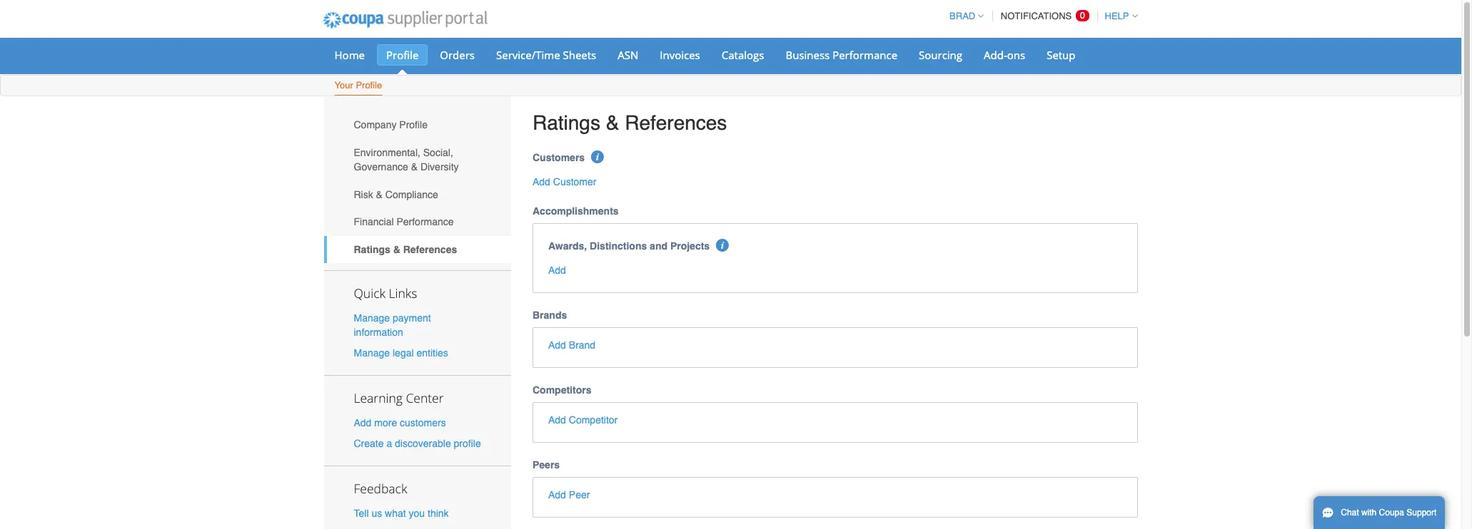 Task type: describe. For each thing, give the bounding box(es) containing it.
business
[[786, 48, 830, 62]]

create
[[354, 439, 384, 450]]

0
[[1080, 10, 1085, 21]]

what
[[385, 509, 406, 520]]

brand
[[569, 340, 596, 351]]

coupa supplier portal image
[[313, 2, 497, 38]]

business performance link
[[776, 44, 907, 66]]

add for add competitor
[[548, 415, 566, 426]]

sourcing link
[[910, 44, 972, 66]]

financial performance link
[[324, 208, 511, 236]]

distinctions
[[590, 240, 647, 252]]

us
[[372, 509, 382, 520]]

help link
[[1098, 11, 1138, 21]]

sheets
[[563, 48, 596, 62]]

1 vertical spatial ratings & references
[[354, 244, 457, 256]]

more
[[374, 418, 397, 429]]

brad link
[[943, 11, 984, 21]]

0 vertical spatial profile
[[386, 48, 419, 62]]

information
[[354, 327, 403, 338]]

invoices
[[660, 48, 700, 62]]

environmental, social, governance & diversity
[[354, 147, 459, 173]]

& right risk at the top left
[[376, 189, 383, 200]]

ons
[[1007, 48, 1025, 62]]

coupa
[[1379, 508, 1404, 518]]

asn
[[618, 48, 638, 62]]

add competitor
[[548, 415, 618, 426]]

ratings & references link
[[324, 236, 511, 264]]

tell us what you think
[[354, 509, 449, 520]]

chat with coupa support button
[[1314, 497, 1445, 530]]

home
[[334, 48, 365, 62]]

manage payment information
[[354, 312, 431, 338]]

& down financial performance
[[393, 244, 400, 256]]

accomplishments
[[533, 205, 619, 217]]

risk & compliance
[[354, 189, 438, 200]]

add for add peer
[[548, 489, 566, 501]]

performance for financial performance
[[397, 217, 454, 228]]

manage for manage legal entities
[[354, 348, 390, 359]]

manage legal entities
[[354, 348, 448, 359]]

chat
[[1341, 508, 1359, 518]]

1 vertical spatial references
[[403, 244, 457, 256]]

awards,
[[548, 240, 587, 252]]

customer
[[553, 176, 596, 187]]

add for add more customers
[[354, 418, 372, 429]]

discoverable
[[395, 439, 451, 450]]

add button
[[548, 263, 566, 277]]

asn link
[[608, 44, 648, 66]]

diversity
[[420, 161, 459, 173]]

company
[[354, 119, 397, 131]]

risk & compliance link
[[324, 181, 511, 208]]

feedback
[[354, 481, 407, 498]]

your
[[334, 80, 353, 91]]

orders
[[440, 48, 475, 62]]

think
[[428, 509, 449, 520]]

learning center
[[354, 390, 444, 407]]

and
[[650, 240, 668, 252]]

manage payment information link
[[354, 312, 431, 338]]

catalogs
[[722, 48, 764, 62]]

add customer
[[533, 176, 596, 187]]

home link
[[325, 44, 374, 66]]

manage for manage payment information
[[354, 312, 390, 324]]

add-ons
[[984, 48, 1025, 62]]

company profile link
[[324, 111, 511, 139]]

add peer
[[548, 489, 590, 501]]

payment
[[393, 312, 431, 324]]

add for add customer
[[533, 176, 550, 187]]

quick links
[[354, 285, 417, 302]]

add customer button
[[533, 175, 596, 189]]

support
[[1407, 508, 1437, 518]]

business performance
[[786, 48, 897, 62]]

brad
[[950, 11, 975, 21]]

additional information image for awards, distinctions and projects
[[716, 239, 729, 252]]

setup
[[1047, 48, 1076, 62]]

legal
[[393, 348, 414, 359]]

create a discoverable profile link
[[354, 439, 481, 450]]

projects
[[670, 240, 710, 252]]

compliance
[[385, 189, 438, 200]]

service/time
[[496, 48, 560, 62]]



Task type: vqa. For each thing, say whether or not it's contained in the screenshot.


Task type: locate. For each thing, give the bounding box(es) containing it.
0 vertical spatial performance
[[833, 48, 897, 62]]

your profile link
[[334, 77, 383, 96]]

additional information image up customer
[[591, 150, 604, 163]]

invoices link
[[651, 44, 709, 66]]

0 horizontal spatial performance
[[397, 217, 454, 228]]

profile right the your on the top of the page
[[356, 80, 382, 91]]

add inside add peer button
[[548, 489, 566, 501]]

ratings up customers
[[533, 111, 600, 134]]

tell
[[354, 509, 369, 520]]

manage up the information
[[354, 312, 390, 324]]

0 horizontal spatial ratings & references
[[354, 244, 457, 256]]

add more customers
[[354, 418, 446, 429]]

1 horizontal spatial performance
[[833, 48, 897, 62]]

manage down the information
[[354, 348, 390, 359]]

your profile
[[334, 80, 382, 91]]

with
[[1361, 508, 1377, 518]]

1 vertical spatial profile
[[356, 80, 382, 91]]

ratings & references
[[533, 111, 727, 134], [354, 244, 457, 256]]

help
[[1105, 11, 1129, 21]]

add down customers
[[533, 176, 550, 187]]

awards, distinctions and projects
[[548, 240, 710, 252]]

1 vertical spatial additional information image
[[716, 239, 729, 252]]

1 vertical spatial ratings
[[354, 244, 390, 256]]

add down competitors
[[548, 415, 566, 426]]

performance right business
[[833, 48, 897, 62]]

social,
[[423, 147, 453, 158]]

risk
[[354, 189, 373, 200]]

add brand
[[548, 340, 596, 351]]

center
[[406, 390, 444, 407]]

0 vertical spatial ratings
[[533, 111, 600, 134]]

add-ons link
[[975, 44, 1035, 66]]

additional information image for customers
[[591, 150, 604, 163]]

1 horizontal spatial ratings
[[533, 111, 600, 134]]

profile link
[[377, 44, 428, 66]]

1 horizontal spatial ratings & references
[[533, 111, 727, 134]]

add inside add competitor button
[[548, 415, 566, 426]]

ratings
[[533, 111, 600, 134], [354, 244, 390, 256]]

financial
[[354, 217, 394, 228]]

1 vertical spatial manage
[[354, 348, 390, 359]]

learning
[[354, 390, 403, 407]]

references down the financial performance link
[[403, 244, 457, 256]]

you
[[409, 509, 425, 520]]

service/time sheets
[[496, 48, 596, 62]]

ratings & references down asn link
[[533, 111, 727, 134]]

profile down coupa supplier portal image
[[386, 48, 419, 62]]

0 vertical spatial additional information image
[[591, 150, 604, 163]]

catalogs link
[[712, 44, 774, 66]]

add down awards,
[[548, 265, 566, 276]]

environmental,
[[354, 147, 420, 158]]

add inside add brand button
[[548, 340, 566, 351]]

performance
[[833, 48, 897, 62], [397, 217, 454, 228]]

ratings & references down financial performance
[[354, 244, 457, 256]]

notifications
[[1001, 11, 1072, 21]]

& left diversity
[[411, 161, 418, 173]]

0 vertical spatial ratings & references
[[533, 111, 727, 134]]

2 vertical spatial profile
[[399, 119, 428, 131]]

customers
[[400, 418, 446, 429]]

notifications 0
[[1001, 10, 1085, 21]]

manage
[[354, 312, 390, 324], [354, 348, 390, 359]]

financial performance
[[354, 217, 454, 228]]

a
[[387, 439, 392, 450]]

customers
[[533, 152, 585, 163]]

add for add
[[548, 265, 566, 276]]

chat with coupa support
[[1341, 508, 1437, 518]]

navigation containing notifications 0
[[943, 2, 1138, 30]]

manage inside manage payment information
[[354, 312, 390, 324]]

entities
[[417, 348, 448, 359]]

profile
[[386, 48, 419, 62], [356, 80, 382, 91], [399, 119, 428, 131]]

add for add brand
[[548, 340, 566, 351]]

competitor
[[569, 415, 618, 426]]

add
[[533, 176, 550, 187], [548, 265, 566, 276], [548, 340, 566, 351], [548, 415, 566, 426], [354, 418, 372, 429], [548, 489, 566, 501]]

2 manage from the top
[[354, 348, 390, 359]]

setup link
[[1037, 44, 1085, 66]]

add-
[[984, 48, 1007, 62]]

0 horizontal spatial references
[[403, 244, 457, 256]]

tell us what you think button
[[354, 507, 449, 521]]

add more customers link
[[354, 418, 446, 429]]

profile up environmental, social, governance & diversity link
[[399, 119, 428, 131]]

profile for your profile
[[356, 80, 382, 91]]

additional information image right the projects
[[716, 239, 729, 252]]

profile
[[454, 439, 481, 450]]

company profile
[[354, 119, 428, 131]]

& inside environmental, social, governance & diversity
[[411, 161, 418, 173]]

add left peer
[[548, 489, 566, 501]]

sourcing
[[919, 48, 962, 62]]

brands
[[533, 310, 567, 321]]

orders link
[[431, 44, 484, 66]]

add peer button
[[548, 488, 590, 502]]

additional information image
[[591, 150, 604, 163], [716, 239, 729, 252]]

service/time sheets link
[[487, 44, 606, 66]]

0 vertical spatial references
[[625, 111, 727, 134]]

peers
[[533, 459, 560, 471]]

0 vertical spatial manage
[[354, 312, 390, 324]]

add inside add customer button
[[533, 176, 550, 187]]

add left brand
[[548, 340, 566, 351]]

links
[[389, 285, 417, 302]]

navigation
[[943, 2, 1138, 30]]

performance for business performance
[[833, 48, 897, 62]]

1 manage from the top
[[354, 312, 390, 324]]

manage legal entities link
[[354, 348, 448, 359]]

performance down risk & compliance link
[[397, 217, 454, 228]]

& down asn
[[606, 111, 619, 134]]

governance
[[354, 161, 408, 173]]

ratings down financial
[[354, 244, 390, 256]]

1 vertical spatial performance
[[397, 217, 454, 228]]

add up create
[[354, 418, 372, 429]]

profile for company profile
[[399, 119, 428, 131]]

competitors
[[533, 385, 591, 396]]

references down invoices
[[625, 111, 727, 134]]

environmental, social, governance & diversity link
[[324, 139, 511, 181]]

peer
[[569, 489, 590, 501]]

0 horizontal spatial ratings
[[354, 244, 390, 256]]

0 horizontal spatial additional information image
[[591, 150, 604, 163]]

1 horizontal spatial references
[[625, 111, 727, 134]]

1 horizontal spatial additional information image
[[716, 239, 729, 252]]

add brand button
[[548, 338, 596, 352]]

add competitor button
[[548, 413, 618, 427]]



